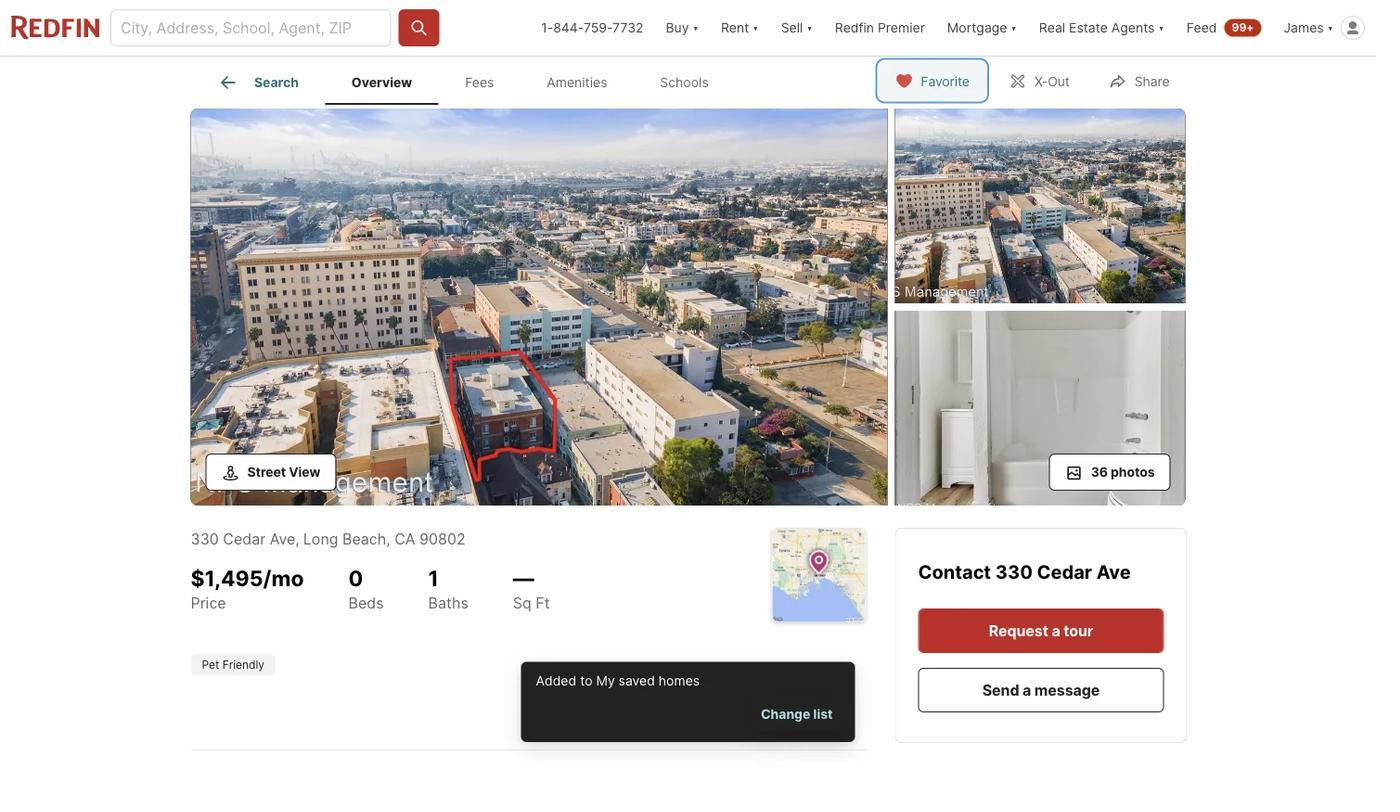 Task type: describe. For each thing, give the bounding box(es) containing it.
redfin premier button
[[824, 0, 936, 56]]

x-out button
[[993, 62, 1086, 100]]

my
[[596, 673, 615, 689]]

homes
[[659, 673, 700, 689]]

330 cedar ave , long beach , ca 90802
[[191, 530, 466, 548]]

90802
[[420, 530, 466, 548]]

share button
[[1093, 62, 1186, 100]]

rent ▾ button
[[721, 0, 759, 56]]

amenities tab
[[521, 60, 634, 105]]

mortgage
[[948, 20, 1008, 36]]

mortgage ▾ button
[[936, 0, 1028, 56]]

ca
[[395, 530, 415, 548]]

favorite button
[[879, 62, 986, 100]]

share
[[1135, 74, 1170, 90]]

to
[[580, 673, 593, 689]]

agents
[[1112, 20, 1155, 36]]

buy
[[666, 20, 689, 36]]

— sq ft
[[513, 565, 550, 612]]

send a message button
[[919, 668, 1165, 713]]

feed
[[1187, 20, 1217, 36]]

alert containing added to my saved homes
[[521, 662, 855, 743]]

view
[[289, 464, 321, 480]]

1 , from the left
[[296, 530, 300, 548]]

beds
[[349, 594, 384, 612]]

price
[[191, 594, 226, 612]]

out
[[1048, 74, 1070, 90]]

street
[[247, 464, 286, 480]]

▾ for mortgage ▾
[[1011, 20, 1017, 36]]

street view
[[247, 464, 321, 480]]

estate
[[1069, 20, 1108, 36]]

message
[[1035, 681, 1100, 699]]

—
[[513, 565, 535, 591]]

search
[[254, 74, 299, 90]]

▾ for rent ▾
[[753, 20, 759, 36]]

▾ for buy ▾
[[693, 20, 699, 36]]

36
[[1091, 464, 1108, 480]]

overview tab
[[325, 60, 439, 105]]

sell
[[781, 20, 803, 36]]

City, Address, School, Agent, ZIP search field
[[110, 9, 391, 46]]

1
[[428, 565, 439, 591]]

0
[[349, 565, 363, 591]]

send
[[983, 681, 1020, 699]]

overview
[[352, 74, 412, 90]]

rent ▾
[[721, 20, 759, 36]]

amenities
[[547, 74, 608, 90]]

$1,495 /mo price
[[191, 565, 304, 612]]

2 , from the left
[[386, 530, 390, 548]]

sell ▾ button
[[781, 0, 813, 56]]

ft
[[536, 594, 550, 612]]

beach
[[343, 530, 386, 548]]

schools tab
[[634, 60, 735, 105]]

send a message
[[983, 681, 1100, 699]]

added
[[536, 673, 577, 689]]

fees
[[465, 74, 494, 90]]

saved
[[619, 673, 655, 689]]

▾ for james ▾
[[1328, 20, 1334, 36]]

1-
[[541, 20, 553, 36]]

change
[[761, 706, 811, 722]]

0 horizontal spatial 330
[[191, 530, 219, 548]]

a for request
[[1052, 622, 1061, 640]]

a for send
[[1023, 681, 1032, 699]]

1-844-759-7732 link
[[541, 20, 644, 36]]

36 photos button
[[1050, 454, 1171, 491]]



Task type: vqa. For each thing, say whether or not it's contained in the screenshot.
the left the "more"
no



Task type: locate. For each thing, give the bounding box(es) containing it.
1-844-759-7732
[[541, 20, 644, 36]]

1 vertical spatial a
[[1023, 681, 1032, 699]]

$1,495
[[191, 565, 263, 591]]

schools
[[660, 74, 709, 90]]

favorite
[[921, 74, 970, 90]]

a left tour
[[1052, 622, 1061, 640]]

1 vertical spatial 330
[[996, 561, 1033, 584]]

0 horizontal spatial ,
[[296, 530, 300, 548]]

330
[[191, 530, 219, 548], [996, 561, 1033, 584]]

1 horizontal spatial a
[[1052, 622, 1061, 640]]

fees tab
[[439, 60, 521, 105]]

0 beds
[[349, 565, 384, 612]]

330 up $1,495
[[191, 530, 219, 548]]

0 horizontal spatial cedar
[[223, 530, 266, 548]]

rent
[[721, 20, 749, 36]]

mortgage ▾
[[948, 20, 1017, 36]]

real estate agents ▾
[[1040, 20, 1165, 36]]

1 horizontal spatial 330
[[996, 561, 1033, 584]]

▾ right agents
[[1159, 20, 1165, 36]]

, left ca
[[386, 530, 390, 548]]

submit search image
[[410, 19, 428, 37]]

3 ▾ from the left
[[807, 20, 813, 36]]

street view button
[[206, 454, 336, 491]]

x-out
[[1035, 74, 1070, 90]]

list
[[814, 706, 833, 722]]

pet
[[202, 658, 219, 672]]

759-
[[584, 20, 613, 36]]

james ▾
[[1284, 20, 1334, 36]]

0 horizontal spatial a
[[1023, 681, 1032, 699]]

friendly
[[223, 658, 265, 672]]

6 ▾ from the left
[[1328, 20, 1334, 36]]

change list button
[[754, 697, 841, 731]]

real estate agents ▾ link
[[1040, 0, 1165, 56]]

1 horizontal spatial ,
[[386, 530, 390, 548]]

1 baths
[[428, 565, 469, 612]]

rent ▾ button
[[710, 0, 770, 56]]

5 ▾ from the left
[[1159, 20, 1165, 36]]

1 vertical spatial cedar
[[1037, 561, 1093, 584]]

contact
[[919, 561, 992, 584]]

real
[[1040, 20, 1066, 36]]

x-
[[1035, 74, 1048, 90]]

request a tour button
[[919, 609, 1165, 654]]

change list
[[761, 706, 833, 722]]

redfin premier
[[835, 20, 925, 36]]

cedar up $1,495
[[223, 530, 266, 548]]

premier
[[878, 20, 925, 36]]

a right send
[[1023, 681, 1032, 699]]

0 vertical spatial cedar
[[223, 530, 266, 548]]

search link
[[217, 71, 299, 94]]

▾ right buy
[[693, 20, 699, 36]]

1 ▾ from the left
[[693, 20, 699, 36]]

0 horizontal spatial ave
[[270, 530, 296, 548]]

real estate agents ▾ button
[[1028, 0, 1176, 56]]

1 horizontal spatial cedar
[[1037, 561, 1093, 584]]

james
[[1284, 20, 1324, 36]]

0 vertical spatial a
[[1052, 622, 1061, 640]]

sell ▾
[[781, 20, 813, 36]]

tab list
[[191, 57, 750, 105]]

map entry image
[[773, 529, 866, 622]]

36 photos
[[1091, 464, 1155, 480]]

photos
[[1111, 464, 1155, 480]]

request
[[989, 622, 1049, 640]]

0 vertical spatial 330
[[191, 530, 219, 548]]

7732
[[613, 20, 644, 36]]

0 vertical spatial ave
[[270, 530, 296, 548]]

buy ▾ button
[[666, 0, 699, 56]]

alert
[[521, 662, 855, 743]]

mortgage ▾ button
[[948, 0, 1017, 56]]

1 vertical spatial ave
[[1097, 561, 1131, 584]]

cedar
[[223, 530, 266, 548], [1037, 561, 1093, 584]]

,
[[296, 530, 300, 548], [386, 530, 390, 548]]

/mo
[[263, 565, 304, 591]]

▾
[[693, 20, 699, 36], [753, 20, 759, 36], [807, 20, 813, 36], [1011, 20, 1017, 36], [1159, 20, 1165, 36], [1328, 20, 1334, 36]]

▾ right sell on the top
[[807, 20, 813, 36]]

1 horizontal spatial ave
[[1097, 561, 1131, 584]]

request a tour
[[989, 622, 1094, 640]]

330 up request
[[996, 561, 1033, 584]]

844-
[[553, 20, 584, 36]]

ave
[[270, 530, 296, 548], [1097, 561, 1131, 584]]

4 ▾ from the left
[[1011, 20, 1017, 36]]

▾ inside "dropdown button"
[[1159, 20, 1165, 36]]

sell ▾ button
[[770, 0, 824, 56]]

2 ▾ from the left
[[753, 20, 759, 36]]

long
[[303, 530, 338, 548]]

▾ right mortgage
[[1011, 20, 1017, 36]]

baths
[[428, 594, 469, 612]]

tab list containing search
[[191, 57, 750, 105]]

pet friendly
[[202, 658, 265, 672]]

cedar up tour
[[1037, 561, 1093, 584]]

buy ▾ button
[[655, 0, 710, 56]]

sq
[[513, 594, 532, 612]]

contact 330 cedar ave
[[919, 561, 1131, 584]]

redfin
[[835, 20, 874, 36]]

tour
[[1064, 622, 1094, 640]]

buy ▾
[[666, 20, 699, 36]]

99+
[[1232, 21, 1255, 34]]

▾ right rent
[[753, 20, 759, 36]]

, left the long
[[296, 530, 300, 548]]

image image
[[191, 109, 888, 506], [895, 109, 1186, 304], [895, 311, 1186, 506]]

a
[[1052, 622, 1061, 640], [1023, 681, 1032, 699]]

▾ right james
[[1328, 20, 1334, 36]]

added to my saved homes
[[536, 673, 700, 689]]

▾ for sell ▾
[[807, 20, 813, 36]]



